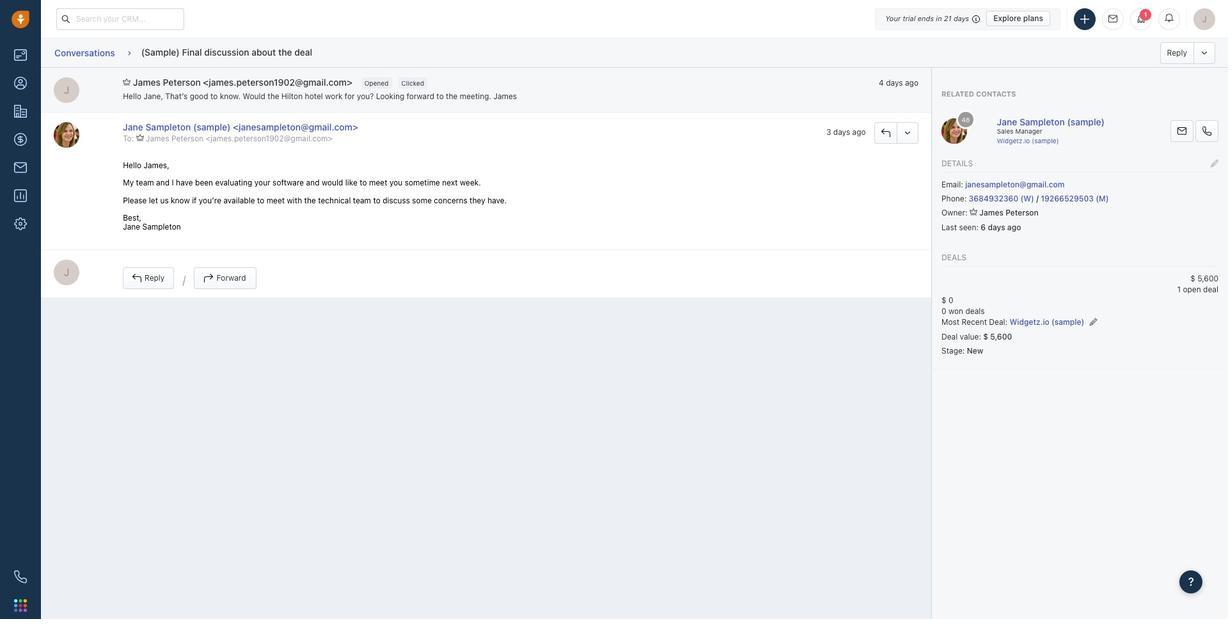 Task type: vqa. For each thing, say whether or not it's contained in the screenshot.
1st 15 link from the bottom of the page
no



Task type: describe. For each thing, give the bounding box(es) containing it.
1 and from the left
[[156, 178, 170, 187]]

with
[[287, 196, 302, 206]]

if
[[192, 196, 197, 206]]

5,600 inside deal value : $ 5,600 stage : new
[[991, 332, 1013, 342]]

please let us know if you're available to meet with the technical team to discuss some concerns they have.
[[123, 196, 507, 206]]

phone element
[[8, 565, 33, 590]]

(w)
[[1021, 194, 1035, 204]]

best,
[[123, 213, 141, 223]]

that's
[[165, 92, 188, 101]]

would
[[243, 92, 266, 101]]

: up hello james,
[[132, 134, 134, 143]]

0 horizontal spatial reply
[[145, 273, 165, 283]]

conversations link
[[54, 43, 116, 63]]

stage
[[942, 346, 963, 356]]

$ 5,600 1 open deal $ 0 0 won deals
[[942, 274, 1219, 316]]

us
[[160, 196, 169, 206]]

software
[[273, 178, 304, 187]]

email : janesampleton@gmail.com phone : 3684932360 (w) / 19266529503 (m)
[[942, 180, 1110, 204]]

they
[[470, 196, 486, 206]]

sometime
[[405, 178, 440, 187]]

hello for hello james,
[[123, 161, 142, 170]]

1 vertical spatial peterson
[[172, 134, 204, 143]]

last seen: 6 days ago
[[942, 222, 1022, 232]]

technical
[[318, 196, 351, 206]]

deal value : $ 5,600 stage : new
[[942, 332, 1013, 356]]

the left meeting. on the top of the page
[[446, 92, 458, 101]]

hello for hello jane, that's good to know. would the hilton hotel work for you? looking forward to the meeting. james
[[123, 92, 142, 101]]

days right 3
[[834, 127, 851, 137]]

new
[[968, 346, 984, 356]]

1 vertical spatial widgetz.io
[[1010, 318, 1050, 327]]

0 vertical spatial widgetz.io (sample) link
[[998, 137, 1060, 145]]

hello jane, that's good to know. would the hilton hotel work for you? looking forward to the meeting. james
[[123, 92, 517, 101]]

next
[[442, 178, 458, 187]]

to right forward
[[437, 92, 444, 101]]

james peterson
[[980, 208, 1039, 218]]

Search your CRM... text field
[[56, 8, 184, 30]]

evaluating
[[215, 178, 252, 187]]

trial
[[903, 14, 916, 22]]

deals
[[966, 307, 985, 316]]

email
[[942, 180, 962, 190]]

4 days ago
[[880, 78, 919, 88]]

the left hilton
[[268, 92, 279, 101]]

available
[[224, 196, 255, 206]]

related
[[942, 90, 975, 98]]

explore plans link
[[987, 11, 1051, 26]]

: up owner :
[[965, 194, 967, 204]]

sampleton for jane sampleton (sample) sales manager widgetz.io (sample)
[[1020, 117, 1066, 127]]

james up the jane,
[[133, 77, 161, 88]]

1 vertical spatial james peterson <james.peterson1902@gmail.com>
[[146, 134, 333, 143]]

you
[[390, 178, 403, 187]]

3
[[827, 127, 832, 137]]

have.
[[488, 196, 507, 206]]

about
[[252, 47, 276, 57]]

jane sampleton (sample) <janesampleton@gmail.com> link
[[123, 122, 358, 132]]

sales
[[998, 128, 1014, 135]]

deals
[[942, 253, 967, 262]]

my
[[123, 178, 134, 187]]

explore plans
[[994, 13, 1044, 23]]

have
[[176, 178, 193, 187]]

recent
[[962, 318, 988, 327]]

james,
[[144, 161, 169, 170]]

manager
[[1016, 128, 1043, 135]]

james up james,
[[146, 134, 169, 143]]

for
[[345, 92, 355, 101]]

last
[[942, 222, 958, 232]]

hello james,
[[123, 161, 169, 170]]

i
[[172, 178, 174, 187]]

1 inside 1 link
[[1144, 11, 1148, 18]]

final
[[182, 47, 202, 57]]

0 vertical spatial deal
[[990, 318, 1006, 327]]

1 vertical spatial widgetz.io (sample) link
[[1010, 318, 1087, 327]]

2 vertical spatial ago
[[1008, 222, 1022, 232]]

contacts
[[977, 90, 1017, 98]]

know.
[[220, 92, 241, 101]]

jane inside best, jane sampleton
[[123, 222, 140, 232]]

the right with
[[304, 196, 316, 206]]

let
[[149, 196, 158, 206]]

1 horizontal spatial team
[[353, 196, 371, 206]]

forward
[[407, 92, 435, 101]]

good
[[190, 92, 208, 101]]

jane sampleton (sample) <janesampleton@gmail.com>
[[123, 122, 358, 132]]

owner :
[[942, 208, 968, 218]]

2 vertical spatial peterson
[[1006, 208, 1039, 218]]

to down your
[[257, 196, 265, 206]]

know
[[171, 196, 190, 206]]

some
[[412, 196, 432, 206]]

looking
[[376, 92, 405, 101]]

(sample)
[[141, 47, 180, 57]]

james down 3684932360
[[980, 208, 1004, 218]]

james right meeting. on the top of the page
[[494, 92, 517, 101]]

most
[[942, 318, 960, 327]]

19266529503
[[1042, 194, 1094, 204]]

to left discuss
[[373, 196, 381, 206]]

clicked
[[402, 79, 424, 87]]

days right 6
[[989, 222, 1006, 232]]

to right the like at top left
[[360, 178, 367, 187]]

won
[[949, 307, 964, 316]]

jane for jane sampleton (sample) <janesampleton@gmail.com>
[[123, 122, 143, 132]]

work
[[325, 92, 343, 101]]

been
[[195, 178, 213, 187]]

seen:
[[960, 222, 979, 232]]

: up seen:
[[966, 208, 968, 218]]

<janesampleton@gmail.com>
[[233, 122, 358, 132]]

0 horizontal spatial 0
[[942, 307, 947, 316]]



Task type: locate. For each thing, give the bounding box(es) containing it.
widgetz.io
[[998, 137, 1031, 145], [1010, 318, 1050, 327]]

/ inside 'email : janesampleton@gmail.com phone : 3684932360 (w) / 19266529503 (m)'
[[1037, 194, 1039, 204]]

jane,
[[144, 92, 163, 101]]

your
[[886, 14, 901, 22]]

0
[[949, 296, 954, 305], [942, 307, 947, 316]]

$ up most
[[942, 296, 947, 305]]

to
[[211, 92, 218, 101], [437, 92, 444, 101], [360, 178, 367, 187], [257, 196, 265, 206], [373, 196, 381, 206]]

$ right "value" on the right of the page
[[984, 332, 989, 342]]

0 left "won"
[[942, 307, 947, 316]]

widgetz.io (sample) link down manager
[[998, 137, 1060, 145]]

0 vertical spatial $
[[1191, 274, 1196, 283]]

your trial ends in 21 days
[[886, 14, 970, 22]]

0 vertical spatial hello
[[123, 92, 142, 101]]

/ left forward button
[[183, 275, 186, 286]]

phone
[[942, 194, 965, 204]]

1 horizontal spatial $
[[984, 332, 989, 342]]

explore
[[994, 13, 1022, 23]]

1 horizontal spatial meet
[[369, 178, 388, 187]]

(sample)
[[1068, 117, 1105, 127], [193, 122, 231, 132], [1033, 137, 1060, 145], [1052, 318, 1085, 327]]

jane sampleton (sample) sales manager widgetz.io (sample)
[[998, 117, 1105, 145]]

jane up "to :"
[[123, 122, 143, 132]]

5,600 inside $ 5,600 1 open deal $ 0 0 won deals
[[1198, 274, 1219, 283]]

0 vertical spatial ago
[[906, 78, 919, 88]]

reply
[[1168, 48, 1188, 57], [145, 273, 165, 283]]

my team and i have been evaluating your software and would like to meet you sometime next week.
[[123, 178, 481, 187]]

1 horizontal spatial deal
[[1204, 285, 1219, 294]]

owner
[[942, 208, 966, 218]]

0 horizontal spatial team
[[136, 178, 154, 187]]

widgetz.io right recent
[[1010, 318, 1050, 327]]

48 button
[[942, 110, 976, 144]]

: right recent
[[1006, 318, 1008, 327]]

days right 21
[[954, 14, 970, 22]]

21
[[945, 14, 952, 22]]

days right 4
[[887, 78, 904, 88]]

3 days ago
[[827, 127, 866, 137]]

0 vertical spatial team
[[136, 178, 154, 187]]

please
[[123, 196, 147, 206]]

peterson down that's
[[172, 134, 204, 143]]

freshworks switcher image
[[14, 600, 27, 612]]

0 vertical spatial james peterson <james.peterson1902@gmail.com>
[[133, 77, 353, 88]]

1 horizontal spatial ago
[[906, 78, 919, 88]]

1 vertical spatial 1
[[1178, 285, 1182, 294]]

phone image
[[14, 571, 27, 584]]

1 vertical spatial deal
[[1204, 285, 1219, 294]]

48
[[962, 116, 971, 124]]

ago down james peterson
[[1008, 222, 1022, 232]]

1 link
[[1131, 8, 1153, 30]]

sampleton inside best, jane sampleton
[[142, 222, 181, 232]]

0 horizontal spatial reply button
[[123, 267, 174, 289]]

james peterson <james.peterson1902@gmail.com> up would
[[133, 77, 353, 88]]

deal inside deal value : $ 5,600 stage : new
[[942, 332, 958, 342]]

2 horizontal spatial $
[[1191, 274, 1196, 283]]

0 vertical spatial widgetz.io
[[998, 137, 1031, 145]]

sampleton up manager
[[1020, 117, 1066, 127]]

<james.peterson1902@gmail.com> down <janesampleton@gmail.com>
[[206, 134, 333, 143]]

1
[[1144, 11, 1148, 18], [1178, 285, 1182, 294]]

/
[[1037, 194, 1039, 204], [183, 275, 186, 286]]

0 horizontal spatial deal
[[942, 332, 958, 342]]

meet left with
[[267, 196, 285, 206]]

1 horizontal spatial and
[[306, 178, 320, 187]]

to
[[123, 134, 132, 143]]

jane
[[998, 117, 1018, 127], [123, 122, 143, 132], [123, 222, 140, 232]]

0 vertical spatial reply button
[[1161, 42, 1194, 64]]

0 vertical spatial peterson
[[163, 77, 201, 88]]

team
[[136, 178, 154, 187], [353, 196, 371, 206]]

0 horizontal spatial meet
[[267, 196, 285, 206]]

0 vertical spatial 5,600
[[1198, 274, 1219, 283]]

2 and from the left
[[306, 178, 320, 187]]

1 horizontal spatial 1
[[1178, 285, 1182, 294]]

related contacts
[[942, 90, 1017, 98]]

0 vertical spatial reply
[[1168, 48, 1188, 57]]

jane for jane sampleton (sample) sales manager widgetz.io (sample)
[[998, 117, 1018, 127]]

jane up sales
[[998, 117, 1018, 127]]

discussion
[[204, 47, 249, 57]]

hello left the jane,
[[123, 92, 142, 101]]

widgetz.io down sales
[[998, 137, 1031, 145]]

1 horizontal spatial 5,600
[[1198, 274, 1219, 283]]

0 horizontal spatial 1
[[1144, 11, 1148, 18]]

1 vertical spatial reply
[[145, 273, 165, 283]]

peterson
[[163, 77, 201, 88], [172, 134, 204, 143], [1006, 208, 1039, 218]]

2 vertical spatial $
[[984, 332, 989, 342]]

0 horizontal spatial $
[[942, 296, 947, 305]]

peterson down (w)
[[1006, 208, 1039, 218]]

$ inside deal value : $ 5,600 stage : new
[[984, 332, 989, 342]]

1 vertical spatial 0
[[942, 307, 947, 316]]

1 vertical spatial ago
[[853, 127, 866, 137]]

$ up open
[[1191, 274, 1196, 283]]

plans
[[1024, 13, 1044, 23]]

5,600 up open
[[1198, 274, 1219, 283]]

meet left you
[[369, 178, 388, 187]]

1 vertical spatial <james.peterson1902@gmail.com>
[[206, 134, 333, 143]]

ends
[[918, 14, 935, 22]]

sampleton
[[1020, 117, 1066, 127], [146, 122, 191, 132], [142, 222, 181, 232]]

hello
[[123, 92, 142, 101], [123, 161, 142, 170]]

hello up my
[[123, 161, 142, 170]]

ago
[[906, 78, 919, 88], [853, 127, 866, 137], [1008, 222, 1022, 232]]

deal right open
[[1204, 285, 1219, 294]]

6
[[981, 222, 986, 232]]

1 horizontal spatial deal
[[990, 318, 1006, 327]]

1 vertical spatial reply button
[[123, 267, 174, 289]]

to :
[[123, 134, 136, 143]]

ago for 3 days ago
[[853, 127, 866, 137]]

and up please let us know if you're available to meet with the technical team to discuss some concerns they have.
[[306, 178, 320, 187]]

and
[[156, 178, 170, 187], [306, 178, 320, 187]]

discuss
[[383, 196, 410, 206]]

like
[[346, 178, 358, 187]]

$
[[1191, 274, 1196, 283], [942, 296, 947, 305], [984, 332, 989, 342]]

0 vertical spatial 1
[[1144, 11, 1148, 18]]

1 vertical spatial team
[[353, 196, 371, 206]]

2 horizontal spatial ago
[[1008, 222, 1022, 232]]

0 horizontal spatial deal
[[295, 47, 312, 57]]

2 hello from the top
[[123, 161, 142, 170]]

reply button
[[1161, 42, 1194, 64], [123, 267, 174, 289]]

1 horizontal spatial /
[[1037, 194, 1039, 204]]

you?
[[357, 92, 374, 101]]

ago right 4
[[906, 78, 919, 88]]

0 vertical spatial <james.peterson1902@gmail.com>
[[203, 77, 353, 88]]

james peterson <james.peterson1902@gmail.com> down the jane sampleton (sample) <janesampleton@gmail.com>
[[146, 134, 333, 143]]

(sample) final discussion about the deal
[[141, 47, 312, 57]]

best, jane sampleton
[[123, 213, 181, 232]]

ago for 4 days ago
[[906, 78, 919, 88]]

sampleton down that's
[[146, 122, 191, 132]]

opened
[[365, 79, 389, 87]]

1 horizontal spatial 0
[[949, 296, 954, 305]]

0 vertical spatial meet
[[369, 178, 388, 187]]

open
[[1184, 285, 1202, 294]]

week.
[[460, 178, 481, 187]]

widgetz.io (sample) link
[[998, 137, 1060, 145], [1010, 318, 1087, 327]]

3684932360
[[969, 194, 1019, 204]]

deal right about
[[295, 47, 312, 57]]

jane down please
[[123, 222, 140, 232]]

jane inside jane sampleton (sample) sales manager widgetz.io (sample)
[[998, 117, 1018, 127]]

:
[[132, 134, 134, 143], [962, 180, 964, 190], [965, 194, 967, 204], [966, 208, 968, 218], [1006, 318, 1008, 327], [980, 332, 982, 342], [963, 346, 965, 356]]

1 horizontal spatial reply
[[1168, 48, 1188, 57]]

1 hello from the top
[[123, 92, 142, 101]]

1 vertical spatial 5,600
[[991, 332, 1013, 342]]

0 vertical spatial 0
[[949, 296, 954, 305]]

deal down most
[[942, 332, 958, 342]]

/ right (w)
[[1037, 194, 1039, 204]]

edit image
[[1212, 159, 1219, 168]]

team down the like at top left
[[353, 196, 371, 206]]

(m)
[[1097, 194, 1110, 204]]

0 horizontal spatial /
[[183, 275, 186, 286]]

: up phone
[[962, 180, 964, 190]]

conversations
[[54, 47, 115, 58]]

most recent deal : widgetz.io (sample)
[[942, 318, 1085, 327]]

1 vertical spatial $
[[942, 296, 947, 305]]

: up new
[[980, 332, 982, 342]]

james
[[133, 77, 161, 88], [494, 92, 517, 101], [146, 134, 169, 143], [980, 208, 1004, 218]]

1 inside $ 5,600 1 open deal $ 0 0 won deals
[[1178, 285, 1182, 294]]

jane sampleton (sample) link
[[998, 117, 1105, 127]]

value
[[960, 332, 980, 342]]

the
[[278, 47, 292, 57], [268, 92, 279, 101], [446, 92, 458, 101], [304, 196, 316, 206]]

0 vertical spatial /
[[1037, 194, 1039, 204]]

janesampleton@gmail.com link
[[966, 180, 1065, 190]]

you're
[[199, 196, 221, 206]]

deal
[[295, 47, 312, 57], [1204, 285, 1219, 294]]

0 up "won"
[[949, 296, 954, 305]]

ago right 3
[[853, 127, 866, 137]]

forward button
[[194, 267, 256, 289]]

hilton
[[282, 92, 303, 101]]

: left new
[[963, 346, 965, 356]]

to right good
[[211, 92, 218, 101]]

0 horizontal spatial ago
[[853, 127, 866, 137]]

peterson up that's
[[163, 77, 201, 88]]

concerns
[[434, 196, 468, 206]]

0 vertical spatial deal
[[295, 47, 312, 57]]

deal right recent
[[990, 318, 1006, 327]]

your
[[255, 178, 271, 187]]

1 vertical spatial deal
[[942, 332, 958, 342]]

details
[[942, 159, 974, 168]]

1 vertical spatial meet
[[267, 196, 285, 206]]

0 horizontal spatial and
[[156, 178, 170, 187]]

in
[[937, 14, 943, 22]]

and left i
[[156, 178, 170, 187]]

1 horizontal spatial reply button
[[1161, 42, 1194, 64]]

sampleton down us
[[142, 222, 181, 232]]

deal inside $ 5,600 1 open deal $ 0 0 won deals
[[1204, 285, 1219, 294]]

0 horizontal spatial 5,600
[[991, 332, 1013, 342]]

<james.peterson1902@gmail.com> up hilton
[[203, 77, 353, 88]]

team right my
[[136, 178, 154, 187]]

widgetz.io inside jane sampleton (sample) sales manager widgetz.io (sample)
[[998, 137, 1031, 145]]

forward
[[217, 273, 246, 283]]

1 vertical spatial /
[[183, 275, 186, 286]]

hotel
[[305, 92, 323, 101]]

menu item
[[1087, 318, 1098, 327]]

5,600 down most recent deal : widgetz.io (sample)
[[991, 332, 1013, 342]]

widgetz.io (sample) link down $ 5,600 1 open deal $ 0 0 won deals
[[1010, 318, 1087, 327]]

sampleton inside jane sampleton (sample) sales manager widgetz.io (sample)
[[1020, 117, 1066, 127]]

the right about
[[278, 47, 292, 57]]

janesampleton@gmail.com
[[966, 180, 1065, 190]]

sampleton for jane sampleton (sample) <janesampleton@gmail.com>
[[146, 122, 191, 132]]

1 vertical spatial hello
[[123, 161, 142, 170]]

would
[[322, 178, 343, 187]]



